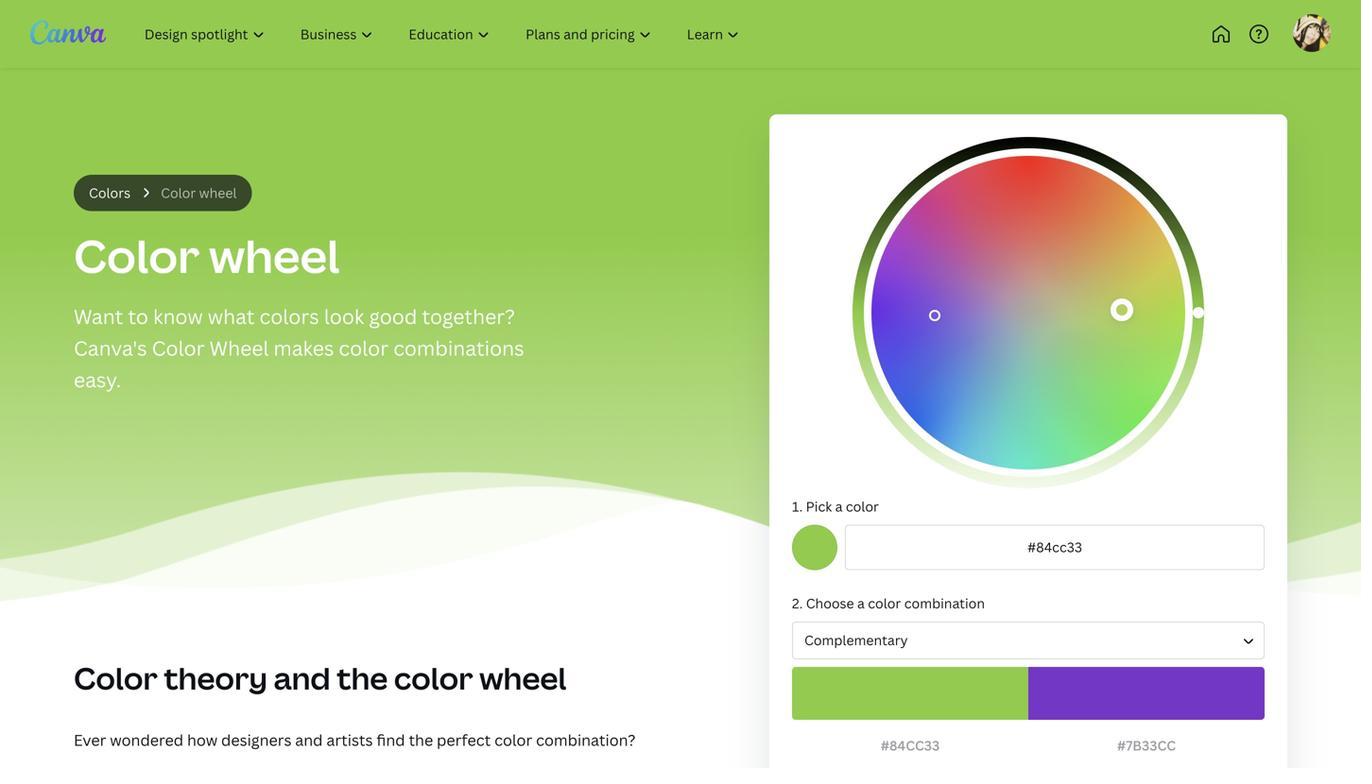 Task type: locate. For each thing, give the bounding box(es) containing it.
artists
[[326, 730, 373, 751]]

1 vertical spatial a
[[857, 595, 865, 613]]

color
[[339, 335, 389, 362], [846, 498, 879, 516], [868, 595, 901, 613], [394, 658, 473, 699], [495, 730, 532, 751]]

color up complementary
[[868, 595, 901, 613]]

colors
[[89, 184, 131, 202]]

color wheel
[[161, 184, 237, 202], [74, 224, 340, 286]]

look
[[324, 303, 364, 330]]

None text field
[[845, 525, 1265, 570]]

complementary
[[805, 632, 908, 650]]

0 vertical spatial the
[[337, 658, 388, 699]]

0 horizontal spatial the
[[337, 658, 388, 699]]

0 vertical spatial a
[[835, 498, 843, 516]]

color wheel right colors
[[161, 184, 237, 202]]

designers
[[221, 730, 292, 751]]

color down 'know' at the left top of page
[[152, 335, 205, 362]]

the
[[337, 658, 388, 699], [409, 730, 433, 751]]

how
[[187, 730, 218, 751]]

canva's
[[74, 335, 147, 362]]

and
[[274, 658, 331, 699], [295, 730, 323, 751]]

0 horizontal spatial a
[[835, 498, 843, 516]]

color up ever
[[74, 658, 158, 699]]

color inside want to know what colors look good together? canva's color wheel makes color combinations easy.
[[339, 335, 389, 362]]

0 vertical spatial wheel
[[199, 184, 237, 202]]

the right find
[[409, 730, 433, 751]]

color inside want to know what colors look good together? canva's color wheel makes color combinations easy.
[[152, 335, 205, 362]]

a
[[835, 498, 843, 516], [857, 595, 865, 613]]

color theory and the color wheel
[[74, 658, 567, 699]]

find
[[377, 730, 405, 751]]

a right choose
[[857, 595, 865, 613]]

theory
[[164, 658, 268, 699]]

1 horizontal spatial the
[[409, 730, 433, 751]]

the up ever wondered how designers and artists find the perfect color combination?
[[337, 658, 388, 699]]

ever wondered how designers and artists find the perfect color combination?
[[74, 730, 636, 751]]

1 vertical spatial the
[[409, 730, 433, 751]]

1 vertical spatial and
[[295, 730, 323, 751]]

know
[[153, 303, 203, 330]]

colors link
[[89, 182, 131, 204]]

slider
[[853, 137, 1204, 489]]

makes
[[274, 335, 334, 362]]

combination
[[904, 595, 985, 613]]

color right colors
[[161, 184, 196, 202]]

and up designers
[[274, 658, 331, 699]]

together?
[[422, 303, 515, 330]]

1 horizontal spatial a
[[857, 595, 865, 613]]

2. choose a color combination
[[792, 595, 985, 613]]

0 vertical spatial color wheel
[[161, 184, 237, 202]]

wheel
[[199, 184, 237, 202], [209, 224, 340, 286], [479, 658, 567, 699]]

color
[[161, 184, 196, 202], [74, 224, 200, 286], [152, 335, 205, 362], [74, 658, 158, 699]]

wheel
[[209, 335, 269, 362]]

color up to
[[74, 224, 200, 286]]

a right pick
[[835, 498, 843, 516]]

color wheel up what
[[74, 224, 340, 286]]

a for pick
[[835, 498, 843, 516]]

color down look
[[339, 335, 389, 362]]

and left the artists
[[295, 730, 323, 751]]



Task type: describe. For each thing, give the bounding box(es) containing it.
to
[[128, 303, 148, 330]]

easy.
[[74, 366, 121, 393]]

combination?
[[536, 730, 636, 751]]

complementary button
[[792, 622, 1265, 660]]

1 vertical spatial wheel
[[209, 224, 340, 286]]

choose
[[806, 595, 854, 613]]

pick
[[806, 498, 832, 516]]

top level navigation element
[[129, 15, 820, 53]]

1. pick a color
[[792, 498, 879, 516]]

wondered
[[110, 730, 183, 751]]

1 vertical spatial color wheel
[[74, 224, 340, 286]]

2 vertical spatial wheel
[[479, 658, 567, 699]]

ever
[[74, 730, 106, 751]]

a for choose
[[857, 595, 865, 613]]

colors
[[260, 303, 319, 330]]

what
[[208, 303, 255, 330]]

want to know what colors look good together? canva's color wheel makes color combinations easy.
[[74, 303, 524, 393]]

perfect
[[437, 730, 491, 751]]

2.
[[792, 595, 803, 613]]

want
[[74, 303, 123, 330]]

combinations
[[393, 335, 524, 362]]

color right perfect
[[495, 730, 532, 751]]

color up perfect
[[394, 658, 473, 699]]

1.
[[792, 498, 803, 516]]

0 vertical spatial and
[[274, 658, 331, 699]]

good
[[369, 303, 417, 330]]

color right pick
[[846, 498, 879, 516]]



Task type: vqa. For each thing, say whether or not it's contained in the screenshot.
Mcintyre
no



